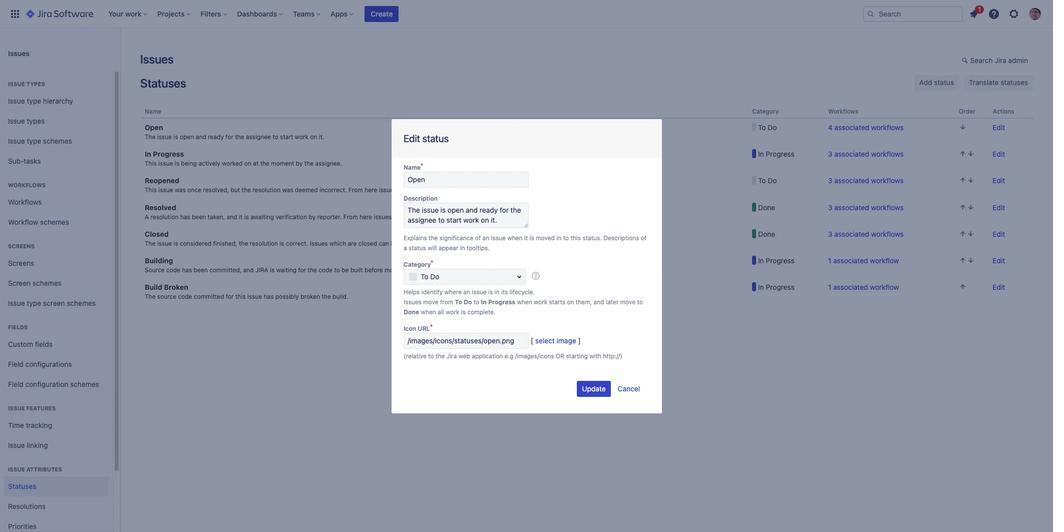 Task type: vqa. For each thing, say whether or not it's contained in the screenshot.


Task type: describe. For each thing, give the bounding box(es) containing it.
code inside build broken the source code committed for this issue has possibly broken the build.
[[178, 293, 192, 301]]

custom
[[8, 340, 33, 348]]

the for closed
[[145, 240, 156, 247]]

explains the significance of an issue when it is moved in to this status. descriptions of a status will appear in tooltips.
[[403, 234, 647, 252]]

issue inside helps identify where an issue is in its lifecycle. issues move from to do to in progress when work starts on them, and later move to done when all work is complete.
[[472, 288, 486, 296]]

to inside explains the significance of an issue when it is moved in to this status. descriptions of a status will appear in tooltips.
[[563, 234, 569, 242]]

schemes right screen
[[67, 299, 96, 307]]

assignee.
[[315, 160, 342, 167]]

by inside the in progress this issue is being actively worked on at the moment by the assignee.
[[296, 160, 303, 167]]

workflows for resolved
[[871, 203, 904, 212]]

jira
[[256, 266, 268, 274]]

status. inside building source code has been committed, and jira is waiting for the code to be built before moving to the next status.
[[439, 266, 458, 274]]

type for screen
[[27, 299, 41, 307]]

edit link for building
[[993, 256, 1006, 265]]

resolved a resolution has been taken, and it is awaiting verification by reporter. from here issues are either reopened, or are closed.
[[145, 203, 491, 221]]

edit for open's edit link
[[993, 123, 1006, 132]]

workflows for 'workflows' link
[[8, 198, 42, 206]]

edit link for build broken
[[993, 283, 1006, 292]]

reopened.
[[400, 240, 428, 247]]

edit for edit status
[[403, 132, 420, 144]]

3 associated workflows for resolved
[[828, 203, 904, 212]]

fields group
[[4, 314, 109, 398]]

broken
[[301, 293, 320, 301]]

marked
[[427, 187, 448, 194]]

the left web
[[436, 352, 445, 360]]

the inside open the issue is open and ready for the assignee to start work on it.
[[235, 133, 244, 141]]

worked
[[222, 160, 243, 167]]

associated for open
[[835, 123, 870, 132]]

0 vertical spatial workflows
[[828, 108, 859, 115]]

is inside building source code has been committed, and jira is waiting for the code to be built before moving to the next status.
[[270, 266, 275, 274]]

edit for edit link related to in progress
[[993, 150, 1006, 158]]

to left built
[[334, 266, 340, 274]]

issue linking link
[[4, 436, 109, 456]]

hierarchy
[[43, 96, 73, 105]]

significance
[[439, 234, 473, 242]]

reopened,
[[422, 213, 451, 221]]

this inside the in progress this issue is being actively worked on at the moment by the assignee.
[[145, 160, 157, 167]]

issue types
[[8, 117, 45, 125]]

to do for 4 associated workflows
[[756, 123, 777, 132]]

incorrect.
[[320, 187, 347, 194]]

field for field configurations
[[8, 360, 23, 368]]

ready
[[208, 133, 224, 141]]

3 associated workflows link for closed
[[828, 230, 904, 238]]

has inside build broken the source code committed for this issue has possibly broken the build.
[[264, 293, 274, 301]]

workflows for reopened
[[871, 177, 904, 185]]

starts
[[549, 298, 565, 306]]

the inside explains the significance of an issue when it is moved in to this status. descriptions of a status will appear in tooltips.
[[429, 234, 438, 242]]

progress inside the in progress this issue is being actively worked on at the moment by the assignee.
[[153, 150, 184, 158]]

on inside open the issue is open and ready for the assignee to start work on it.
[[310, 133, 317, 141]]

resolutions
[[8, 502, 46, 511]]

order
[[959, 108, 976, 115]]

a
[[403, 244, 407, 252]]

issues inside closed the issue is considered finished, the resolution is correct. issues which are closed can be reopened.
[[310, 240, 328, 247]]

committed
[[194, 293, 224, 301]]

1 move from the left
[[423, 298, 438, 306]]

building source code has been committed, and jira is waiting for the code to be built before moving to the next status.
[[145, 256, 458, 274]]

the right waiting
[[308, 266, 317, 274]]

and inside building source code has been committed, and jira is waiting for the code to be built before moving to the next status.
[[243, 266, 254, 274]]

[ select image ]
[[529, 336, 581, 345]]

custom fields
[[8, 340, 53, 348]]

are inside closed the issue is considered finished, the resolution is correct. issues which are closed can be reopened.
[[348, 240, 357, 247]]

add
[[920, 78, 933, 87]]

from inside resolved a resolution has been taken, and it is awaiting verification by reporter. from here issues are either reopened, or are closed.
[[344, 213, 358, 221]]

assignee
[[246, 133, 271, 141]]

1 for build broken
[[828, 283, 832, 292]]

schemes inside "link"
[[70, 380, 99, 389]]

e.g
[[505, 352, 513, 360]]

1 horizontal spatial statuses
[[140, 76, 186, 90]]

edit for build broken's edit link
[[993, 283, 1006, 292]]

0 horizontal spatial category
[[403, 261, 431, 268]]

has for building
[[182, 266, 192, 274]]

an inside explains the significance of an issue when it is moved in to this status. descriptions of a status will appear in tooltips.
[[482, 234, 489, 242]]

the inside build broken the source code committed for this issue has possibly broken the build.
[[145, 293, 156, 301]]

sub-
[[8, 157, 24, 165]]

resolved
[[145, 203, 176, 212]]

is left correct.
[[280, 240, 284, 247]]

issue for issue types
[[8, 81, 25, 87]]

]
[[578, 336, 581, 345]]

edit for edit link corresponding to building
[[993, 256, 1006, 265]]

issues inside resolved a resolution has been taken, and it is awaiting verification by reporter. from here issues are either reopened, or are closed.
[[374, 213, 392, 221]]

to inside helps identify where an issue is in its lifecycle. issues move from to do to in progress when work starts on them, and later move to done when all work is complete.
[[455, 298, 462, 306]]

create
[[371, 9, 393, 18]]

required image
[[430, 324, 435, 332]]

do inside helps identify where an issue is in its lifecycle. issues move from to do to in progress when work starts on them, and later move to done when all work is complete.
[[464, 298, 472, 306]]

1 associated workflow link for building
[[828, 256, 899, 265]]

workflows for closed
[[871, 230, 904, 238]]

linking
[[27, 441, 48, 450]]

closed the issue is considered finished, the resolution is correct. issues which are closed can be reopened.
[[145, 230, 428, 247]]

is left the its
[[488, 288, 493, 296]]

search jira admin
[[971, 56, 1028, 65]]

screen
[[43, 299, 65, 307]]

2 horizontal spatial work
[[534, 298, 547, 306]]

issue inside reopened this issue was once resolved, but the resolution was deemed incorrect. from here issues are either marked assigned or resolved.
[[158, 187, 173, 194]]

being
[[181, 160, 197, 167]]

issue linking
[[8, 441, 48, 450]]

to do for 3 associated workflows
[[756, 177, 777, 185]]

in progress this issue is being actively worked on at the moment by the assignee.
[[145, 150, 342, 167]]

sub-tasks link
[[4, 151, 109, 171]]

type for hierarchy
[[27, 96, 41, 105]]

issue type screen schemes link
[[4, 294, 109, 314]]

translate
[[969, 78, 999, 87]]

screens for the screens link
[[8, 259, 34, 267]]

been for resolved
[[192, 213, 206, 221]]

from
[[440, 298, 453, 306]]

once
[[187, 187, 201, 194]]

issue for issue types
[[8, 117, 25, 125]]

possibly
[[276, 293, 299, 301]]

the inside reopened this issue was once resolved, but the resolution was deemed incorrect. from here issues are either marked assigned or resolved.
[[242, 187, 251, 194]]

in for in progress
[[758, 150, 764, 158]]

type for schemes
[[27, 137, 41, 145]]

cancel link
[[613, 381, 645, 396]]

moving
[[385, 266, 405, 274]]

get online help about defining status field values image
[[532, 272, 540, 280]]

1 inside create banner
[[979, 5, 981, 13]]

taken,
[[208, 213, 225, 221]]

issue features
[[8, 405, 56, 412]]

but
[[231, 187, 240, 194]]

it for explains
[[524, 234, 528, 242]]

2 vertical spatial work
[[446, 308, 459, 316]]

3 associated workflows for closed
[[828, 230, 904, 238]]

on inside helps identify where an issue is in its lifecycle. issues move from to do to in progress when work starts on them, and later move to done when all work is complete.
[[567, 298, 574, 306]]

where
[[444, 288, 462, 296]]

schemes inside workflows group
[[40, 218, 69, 226]]

for inside building source code has been committed, and jira is waiting for the code to be built before moving to the next status.
[[298, 266, 306, 274]]

code down building
[[166, 266, 180, 274]]

1 associated workflow link for build broken
[[828, 283, 899, 292]]

screens group
[[4, 232, 109, 317]]

at
[[253, 160, 259, 167]]

before
[[365, 266, 383, 274]]

associated for reopened
[[835, 177, 870, 185]]

Name text field
[[403, 172, 529, 188]]

2 was from the left
[[282, 187, 293, 194]]

attributes
[[26, 466, 62, 473]]

source
[[157, 293, 176, 301]]

to right later
[[637, 298, 643, 306]]

be inside closed the issue is considered finished, the resolution is correct. issues which are closed can be reopened.
[[391, 240, 398, 247]]

2 vertical spatial when
[[421, 308, 436, 316]]

edit for edit link corresponding to resolved
[[993, 203, 1006, 212]]

1 vertical spatial name
[[403, 164, 421, 171]]

this inside explains the significance of an issue when it is moved in to this status. descriptions of a status will appear in tooltips.
[[570, 234, 581, 242]]

workflows for workflows group on the left
[[8, 182, 46, 188]]

3 associated workflows for in progress
[[828, 150, 904, 158]]

select image link
[[535, 336, 576, 345]]

next
[[425, 266, 437, 274]]

in inside helps identify where an issue is in its lifecycle. issues move from to do to in progress when work starts on them, and later move to done when all work is complete.
[[481, 298, 487, 306]]

can
[[379, 240, 389, 247]]

or
[[556, 352, 564, 360]]

this inside build broken the source code committed for this issue has possibly broken the build.
[[235, 293, 246, 301]]

workflow schemes
[[8, 218, 69, 226]]

done inside helps identify where an issue is in its lifecycle. issues move from to do to in progress when work starts on them, and later move to done when all work is complete.
[[403, 308, 419, 316]]

considered
[[180, 240, 211, 247]]

verification
[[276, 213, 307, 221]]

search image
[[867, 10, 875, 18]]

status inside explains the significance of an issue when it is moved in to this status. descriptions of a status will appear in tooltips.
[[408, 244, 426, 252]]

associated for in progress
[[835, 150, 870, 158]]

screens for screens group
[[8, 243, 35, 249]]

which
[[330, 240, 346, 247]]

schemes up "issue type screen schemes"
[[33, 279, 62, 287]]

screens link
[[4, 253, 109, 274]]

for inside open the issue is open and ready for the assignee to start work on it.
[[226, 133, 233, 141]]

done for resolved
[[756, 203, 775, 212]]

schemes inside issue types group
[[43, 137, 72, 145]]

issue for issue type schemes
[[8, 137, 25, 145]]

building
[[145, 256, 173, 265]]

3 associated workflows link for reopened
[[828, 177, 904, 185]]

the left assignee.
[[304, 160, 314, 167]]

to for 4
[[758, 123, 766, 132]]

edit status
[[403, 132, 449, 144]]

1 vertical spatial in
[[460, 244, 465, 252]]

workflow schemes link
[[4, 212, 109, 232]]

1 horizontal spatial jira
[[995, 56, 1007, 65]]

to right the moving
[[407, 266, 413, 274]]

1 vertical spatial when
[[517, 298, 532, 306]]

reopened
[[145, 177, 179, 185]]

progress for in progress
[[766, 150, 795, 158]]

appear
[[439, 244, 458, 252]]

4 associated workflows link
[[828, 123, 904, 132]]

identify
[[421, 288, 443, 296]]

here inside resolved a resolution has been taken, and it is awaiting verification by reporter. from here issues are either reopened, or are closed.
[[360, 213, 372, 221]]

3 for resolved
[[828, 203, 833, 212]]

primary element
[[6, 0, 863, 28]]

the right the at
[[260, 160, 269, 167]]

issue inside open the issue is open and ready for the assignee to start work on it.
[[157, 133, 172, 141]]

lifecycle.
[[510, 288, 535, 296]]

screen schemes link
[[4, 274, 109, 294]]

3 associated workflows link for in progress
[[828, 150, 904, 158]]

here inside reopened this issue was once resolved, but the resolution was deemed incorrect. from here issues are either marked assigned or resolved.
[[365, 187, 377, 194]]

to inside open the issue is open and ready for the assignee to start work on it.
[[273, 133, 278, 141]]

committed,
[[210, 266, 242, 274]]

reopened this issue was once resolved, but the resolution was deemed incorrect. from here issues are either marked assigned or resolved.
[[145, 177, 510, 194]]

closed.
[[471, 213, 491, 221]]

this inside reopened this issue was once resolved, but the resolution was deemed incorrect. from here issues are either marked assigned or resolved.
[[145, 187, 157, 194]]



Task type: locate. For each thing, give the bounding box(es) containing it.
2 vertical spatial the
[[145, 293, 156, 301]]

1 horizontal spatial on
[[310, 133, 317, 141]]

resolution down "awaiting"
[[250, 240, 278, 247]]

is left being
[[175, 160, 179, 167]]

field configurations
[[8, 360, 72, 368]]

1 horizontal spatial status.
[[583, 234, 602, 242]]

issues
[[8, 49, 29, 57], [140, 52, 174, 66], [310, 240, 328, 247], [403, 298, 421, 306]]

0 vertical spatial from
[[349, 187, 363, 194]]

1 vertical spatial done
[[756, 230, 775, 238]]

resolution inside resolved a resolution has been taken, and it is awaiting verification by reporter. from here issues are either reopened, or are closed.
[[151, 213, 179, 221]]

in inside helps identify where an issue is in its lifecycle. issues move from to do to in progress when work starts on them, and later move to done when all work is complete.
[[494, 288, 499, 296]]

field for field configuration schemes
[[8, 380, 23, 389]]

screens down workflow
[[8, 243, 35, 249]]

0 vertical spatial it
[[239, 213, 243, 221]]

3 associated workflows
[[828, 150, 904, 158], [828, 177, 904, 185], [828, 203, 904, 212], [828, 230, 904, 238]]

4 3 associated workflows link from the top
[[828, 230, 904, 238]]

1 vertical spatial category
[[403, 261, 431, 268]]

start
[[280, 133, 293, 141]]

workflows for in progress
[[871, 150, 904, 158]]

issue types
[[8, 81, 45, 87]]

issue for issue type screen schemes
[[8, 299, 25, 307]]

the down closed
[[145, 240, 156, 247]]

or right assigned in the top left of the page
[[477, 187, 483, 194]]

from inside reopened this issue was once resolved, but the resolution was deemed incorrect. from here issues are either marked assigned or resolved.
[[349, 187, 363, 194]]

resolution
[[253, 187, 281, 194], [151, 213, 179, 221], [250, 240, 278, 247]]

required image
[[421, 163, 426, 171], [431, 260, 436, 268]]

0 vertical spatial done
[[756, 203, 775, 212]]

finished,
[[213, 240, 237, 247]]

has left possibly at the bottom of page
[[264, 293, 274, 301]]

the
[[235, 133, 244, 141], [260, 160, 269, 167], [304, 160, 314, 167], [242, 187, 251, 194], [429, 234, 438, 242], [239, 240, 248, 247], [308, 266, 317, 274], [414, 266, 424, 274], [322, 293, 331, 301], [436, 352, 445, 360]]

issues inside helps identify where an issue is in its lifecycle. issues move from to do to in progress when work starts on them, and later move to done when all work is complete.
[[403, 298, 421, 306]]

and right taken,
[[227, 213, 237, 221]]

issue type screen schemes
[[8, 299, 96, 307]]

3 type from the top
[[27, 299, 41, 307]]

are left closed.
[[460, 213, 469, 221]]

status. right next
[[439, 266, 458, 274]]

2 screens from the top
[[8, 259, 34, 267]]

3 for reopened
[[828, 177, 833, 185]]

code down which
[[319, 266, 333, 274]]

or inside resolved a resolution has been taken, and it is awaiting verification by reporter. from here issues are either reopened, or are closed.
[[453, 213, 458, 221]]

2 1 associated workflow from the top
[[828, 283, 899, 292]]

3 for in progress
[[828, 150, 833, 158]]

2 workflows from the top
[[871, 150, 904, 158]]

it inside resolved a resolution has been taken, and it is awaiting verification by reporter. from here issues are either reopened, or are closed.
[[239, 213, 243, 221]]

for right waiting
[[298, 266, 306, 274]]

it left "awaiting"
[[239, 213, 243, 221]]

0 vertical spatial to do
[[756, 123, 777, 132]]

1 vertical spatial 1 associated workflow
[[828, 283, 899, 292]]

issue for issue linking
[[8, 441, 25, 450]]

of right descriptions
[[641, 234, 647, 242]]

1 vertical spatial 1
[[828, 256, 832, 265]]

when left all
[[421, 308, 436, 316]]

open
[[145, 123, 163, 132]]

jira left web
[[446, 352, 457, 360]]

required image down will
[[431, 260, 436, 268]]

when left moved
[[507, 234, 522, 242]]

3 issue from the top
[[8, 117, 25, 125]]

is left "awaiting"
[[244, 213, 249, 221]]

0 horizontal spatial an
[[463, 288, 470, 296]]

3 associated workflows link for resolved
[[828, 203, 904, 212]]

the inside closed the issue is considered finished, the resolution is correct. issues which are closed can be reopened.
[[239, 240, 248, 247]]

0 horizontal spatial of
[[475, 234, 481, 242]]

for right committed
[[226, 293, 234, 301]]

1 horizontal spatial by
[[309, 213, 316, 221]]

2 vertical spatial done
[[403, 308, 419, 316]]

issues
[[379, 187, 397, 194], [374, 213, 392, 221]]

types
[[27, 117, 45, 125]]

or inside reopened this issue was once resolved, but the resolution was deemed incorrect. from here issues are either marked assigned or resolved.
[[477, 187, 483, 194]]

2 of from the left
[[641, 234, 647, 242]]

3 associated workflows for reopened
[[828, 177, 904, 185]]

built
[[351, 266, 363, 274]]

and inside resolved a resolution has been taken, and it is awaiting verification by reporter. from here issues are either reopened, or are closed.
[[227, 213, 237, 221]]

later
[[606, 298, 619, 306]]

3 3 associated workflows link from the top
[[828, 203, 904, 212]]

1 vertical spatial this
[[235, 293, 246, 301]]

0 horizontal spatial jira
[[446, 352, 457, 360]]

is inside the in progress this issue is being actively worked on at the moment by the assignee.
[[175, 160, 179, 167]]

work inside open the issue is open and ready for the assignee to start work on it.
[[295, 133, 309, 141]]

associated for closed
[[835, 230, 870, 238]]

1 vertical spatial in progress
[[756, 256, 795, 265]]

0 vertical spatial here
[[365, 187, 377, 194]]

priorities link
[[4, 517, 109, 532]]

issue inside 'issue types' link
[[8, 117, 25, 125]]

workflow for building
[[870, 256, 899, 265]]

0 horizontal spatial in
[[460, 244, 465, 252]]

issue down closed
[[157, 240, 172, 247]]

workflow
[[870, 256, 899, 265], [870, 283, 899, 292]]

1 associated workflow for build broken
[[828, 283, 899, 292]]

1 vertical spatial or
[[453, 213, 458, 221]]

correct.
[[286, 240, 308, 247]]

issue features group
[[4, 395, 109, 459]]

2 vertical spatial in
[[494, 288, 499, 296]]

issue for issue type hierarchy
[[8, 96, 25, 105]]

1 vertical spatial been
[[194, 266, 208, 274]]

2 in progress from the top
[[756, 256, 795, 265]]

associated for build broken
[[834, 283, 868, 292]]

1 this from the top
[[145, 160, 157, 167]]

the inside open the issue is open and ready for the assignee to start work on it.
[[145, 133, 156, 141]]

search jira admin link
[[957, 53, 1033, 69]]

issue attributes group
[[4, 456, 109, 532]]

small image
[[962, 57, 970, 65]]

on
[[310, 133, 317, 141], [244, 160, 251, 167], [567, 298, 574, 306]]

issue inside issue type schemes link
[[8, 137, 25, 145]]

1 was from the left
[[175, 187, 186, 194]]

translate statuses link
[[964, 75, 1033, 91]]

2 1 associated workflow link from the top
[[828, 283, 899, 292]]

issue for issue features
[[8, 405, 25, 412]]

4 edit link from the top
[[993, 203, 1006, 212]]

issues inside reopened this issue was once resolved, but the resolution was deemed incorrect. from here issues are either marked assigned or resolved.
[[379, 187, 397, 194]]

0 vertical spatial an
[[482, 234, 489, 242]]

4
[[828, 123, 833, 132]]

on inside the in progress this issue is being actively worked on at the moment by the assignee.
[[244, 160, 251, 167]]

tasks
[[24, 157, 41, 165]]

1 vertical spatial work
[[534, 298, 547, 306]]

the left 'assignee'
[[235, 133, 244, 141]]

0 vertical spatial or
[[477, 187, 483, 194]]

issue inside closed the issue is considered finished, the resolution is correct. issues which are closed can be reopened.
[[157, 240, 172, 247]]

from right the reporter.
[[344, 213, 358, 221]]

1 vertical spatial field
[[8, 380, 23, 389]]

is inside open the issue is open and ready for the assignee to start work on it.
[[174, 133, 178, 141]]

0 horizontal spatial move
[[423, 298, 438, 306]]

1 vertical spatial for
[[298, 266, 306, 274]]

when inside explains the significance of an issue when it is moved in to this status. descriptions of a status will appear in tooltips.
[[507, 234, 522, 242]]

issue type hierarchy
[[8, 96, 73, 105]]

and left jira
[[243, 266, 254, 274]]

1 horizontal spatial this
[[570, 234, 581, 242]]

0 vertical spatial 1
[[979, 5, 981, 13]]

and inside helps identify where an issue is in its lifecycle. issues move from to do to in progress when work starts on them, and later move to done when all work is complete.
[[594, 298, 604, 306]]

7 edit link from the top
[[993, 283, 1006, 292]]

an inside helps identify where an issue is in its lifecycle. issues move from to do to in progress when work starts on them, and later move to done when all work is complete.
[[463, 288, 470, 296]]

1 edit link from the top
[[993, 123, 1006, 132]]

edit link for reopened
[[993, 177, 1006, 185]]

1 1 associated workflow from the top
[[828, 256, 899, 265]]

helps identify where an issue is in its lifecycle. issues move from to do to in progress when work starts on them, and later move to done when all work is complete.
[[403, 288, 643, 316]]

1 horizontal spatial an
[[482, 234, 489, 242]]

edit link for resolved
[[993, 203, 1006, 212]]

2 the from the top
[[145, 240, 156, 247]]

1 3 from the top
[[828, 150, 833, 158]]

to up complete.
[[473, 298, 479, 306]]

work left starts at the bottom
[[534, 298, 547, 306]]

1 of from the left
[[475, 234, 481, 242]]

either
[[409, 187, 426, 194], [404, 213, 420, 221]]

name up open
[[145, 108, 162, 115]]

3 edit link from the top
[[993, 177, 1006, 185]]

7 issue from the top
[[8, 441, 25, 450]]

or
[[477, 187, 483, 194], [453, 213, 458, 221]]

4 issue from the top
[[8, 137, 25, 145]]

[
[[531, 336, 533, 345]]

for inside build broken the source code committed for this issue has possibly broken the build.
[[226, 293, 234, 301]]

the left next
[[414, 266, 424, 274]]

types
[[26, 81, 45, 87]]

0 vertical spatial on
[[310, 133, 317, 141]]

1 vertical spatial to
[[758, 177, 766, 185]]

in right moved
[[556, 234, 561, 242]]

issue down jira
[[247, 293, 262, 301]]

issue inside build broken the source code committed for this issue has possibly broken the build.
[[247, 293, 262, 301]]

3 3 associated workflows from the top
[[828, 203, 904, 212]]

resolved.
[[485, 187, 510, 194]]

0 vertical spatial in
[[556, 234, 561, 242]]

1 in progress from the top
[[756, 150, 795, 158]]

1 for building
[[828, 256, 832, 265]]

type left screen
[[27, 299, 41, 307]]

1 horizontal spatial move
[[620, 298, 635, 306]]

0 vertical spatial statuses
[[140, 76, 186, 90]]

1 vertical spatial workflows
[[8, 182, 46, 188]]

0 vertical spatial to
[[758, 123, 766, 132]]

1 horizontal spatial be
[[391, 240, 398, 247]]

1 horizontal spatial in
[[494, 288, 499, 296]]

in inside the in progress this issue is being actively worked on at the moment by the assignee.
[[145, 150, 151, 158]]

1 field from the top
[[8, 360, 23, 368]]

2 vertical spatial for
[[226, 293, 234, 301]]

1 vertical spatial type
[[27, 137, 41, 145]]

2 field from the top
[[8, 380, 23, 389]]

to right (relative
[[428, 352, 434, 360]]

search
[[971, 56, 993, 65]]

move down identify
[[423, 298, 438, 306]]

4 workflows from the top
[[871, 203, 904, 212]]

3 associated workflows link
[[828, 150, 904, 158], [828, 177, 904, 185], [828, 203, 904, 212], [828, 230, 904, 238]]

2 vertical spatial type
[[27, 299, 41, 307]]

required image down edit status at the top left of the page
[[421, 163, 426, 171]]

done for closed
[[756, 230, 775, 238]]

either up description
[[409, 187, 426, 194]]

0 horizontal spatial name
[[145, 108, 162, 115]]

1 vertical spatial be
[[342, 266, 349, 274]]

the up will
[[429, 234, 438, 242]]

this
[[570, 234, 581, 242], [235, 293, 246, 301]]

by inside resolved a resolution has been taken, and it is awaiting verification by reporter. from here issues are either reopened, or are closed.
[[309, 213, 316, 221]]

1 horizontal spatial category
[[752, 108, 779, 115]]

status for add status
[[934, 78, 954, 87]]

be right can
[[391, 240, 398, 247]]

in down significance
[[460, 244, 465, 252]]

issue type schemes
[[8, 137, 72, 145]]

1 horizontal spatial work
[[446, 308, 459, 316]]

descriptions
[[603, 234, 639, 242]]

0 vertical spatial in progress
[[756, 150, 795, 158]]

are up the reopened.
[[393, 213, 402, 221]]

3 workflows from the top
[[871, 177, 904, 185]]

http://)
[[603, 352, 622, 360]]

for right ready
[[226, 133, 233, 141]]

has inside building source code has been committed, and jira is waiting for the code to be built before moving to the next status.
[[182, 266, 192, 274]]

4 3 from the top
[[828, 230, 833, 238]]

0 vertical spatial been
[[192, 213, 206, 221]]

add status
[[920, 78, 954, 87]]

0 vertical spatial screens
[[8, 243, 35, 249]]

None text field
[[403, 269, 526, 285]]

the left 'build.'
[[322, 293, 331, 301]]

work down from at the bottom left of the page
[[446, 308, 459, 316]]

0 horizontal spatial be
[[342, 266, 349, 274]]

edit link for open
[[993, 123, 1006, 132]]

fields
[[8, 324, 28, 331]]

3 3 from the top
[[828, 203, 833, 212]]

resolutions link
[[4, 497, 109, 517]]

0 vertical spatial when
[[507, 234, 522, 242]]

progress inside helps identify where an issue is in its lifecycle. issues move from to do to in progress when work starts on them, and later move to done when all work is complete.
[[488, 298, 515, 306]]

been left committed,
[[194, 266, 208, 274]]

1 3 associated workflows link from the top
[[828, 150, 904, 158]]

2 vertical spatial in progress
[[756, 283, 795, 292]]

2 vertical spatial workflows
[[8, 198, 42, 206]]

here up closed
[[360, 213, 372, 221]]

its
[[501, 288, 508, 296]]

Search field
[[863, 6, 963, 22]]

this up reopened
[[145, 160, 157, 167]]

reporter.
[[317, 213, 342, 221]]

all
[[438, 308, 444, 316]]

6 edit link from the top
[[993, 256, 1006, 265]]

jira
[[995, 56, 1007, 65], [446, 352, 457, 360]]

1 horizontal spatial or
[[477, 187, 483, 194]]

1 workflows from the top
[[872, 123, 904, 132]]

the right but
[[242, 187, 251, 194]]

and inside open the issue is open and ready for the assignee to start work on it.
[[196, 133, 206, 141]]

issue up reopened
[[158, 160, 173, 167]]

0 vertical spatial workflow
[[870, 256, 899, 265]]

1 vertical spatial screens
[[8, 259, 34, 267]]

1 vertical spatial by
[[309, 213, 316, 221]]

2 workflow from the top
[[870, 283, 899, 292]]

of up tooltips.
[[475, 234, 481, 242]]

resolution up "awaiting"
[[253, 187, 281, 194]]

by
[[296, 160, 303, 167], [309, 213, 316, 221]]

2 issue from the top
[[8, 96, 25, 105]]

Description text field
[[403, 203, 529, 228]]

1 vertical spatial issues
[[374, 213, 392, 221]]

in for build broken
[[758, 283, 764, 292]]

type down types
[[27, 96, 41, 105]]

1 issue from the top
[[8, 81, 25, 87]]

1 3 associated workflows from the top
[[828, 150, 904, 158]]

either down description
[[404, 213, 420, 221]]

1 horizontal spatial was
[[282, 187, 293, 194]]

either inside reopened this issue was once resolved, but the resolution was deemed incorrect. from here issues are either marked assigned or resolved.
[[409, 187, 426, 194]]

0 vertical spatial 1 associated workflow link
[[828, 256, 899, 265]]

it for resolved
[[239, 213, 243, 221]]

2 vertical spatial status
[[408, 244, 426, 252]]

is inside explains the significance of an issue when it is moved in to this status. descriptions of a status will appear in tooltips.
[[529, 234, 534, 242]]

workflows for open
[[872, 123, 904, 132]]

status. inside explains the significance of an issue when it is moved in to this status. descriptions of a status will appear in tooltips.
[[583, 234, 602, 242]]

associated for resolved
[[835, 203, 870, 212]]

it inside explains the significance of an issue when it is moved in to this status. descriptions of a status will appear in tooltips.
[[524, 234, 528, 242]]

do for 3 associated workflows
[[768, 177, 777, 185]]

1 vertical spatial either
[[404, 213, 420, 221]]

was left deemed at the left
[[282, 187, 293, 194]]

Icon URL text field
[[403, 333, 529, 349]]

issue inside the in progress this issue is being actively worked on at the moment by the assignee.
[[158, 160, 173, 167]]

awaiting
[[251, 213, 274, 221]]

1 type from the top
[[27, 96, 41, 105]]

1 to do from the top
[[756, 123, 777, 132]]

issue type schemes link
[[4, 131, 109, 151]]

issue for issue attributes
[[8, 466, 25, 473]]

2 vertical spatial to
[[455, 298, 462, 306]]

resolution down resolved at left top
[[151, 213, 179, 221]]

is inside resolved a resolution has been taken, and it is awaiting verification by reporter. from here issues are either reopened, or are closed.
[[244, 213, 249, 221]]

0 vertical spatial field
[[8, 360, 23, 368]]

type inside screens group
[[27, 299, 41, 307]]

0 vertical spatial category
[[752, 108, 779, 115]]

workflow for build broken
[[870, 283, 899, 292]]

the inside closed the issue is considered finished, the resolution is correct. issues which are closed can be reopened.
[[145, 240, 156, 247]]

2 horizontal spatial in
[[556, 234, 561, 242]]

type up tasks
[[27, 137, 41, 145]]

issue inside issue type screen schemes link
[[8, 299, 25, 307]]

3 in progress from the top
[[756, 283, 795, 292]]

1 vertical spatial to do
[[756, 177, 777, 185]]

1 vertical spatial this
[[145, 187, 157, 194]]

edit link for in progress
[[993, 150, 1006, 158]]

this down reopened
[[145, 187, 157, 194]]

1 the from the top
[[145, 133, 156, 141]]

0 vertical spatial has
[[180, 213, 190, 221]]

progress for building
[[766, 256, 795, 265]]

do
[[768, 123, 777, 132], [768, 177, 777, 185], [464, 298, 472, 306]]

0 vertical spatial status.
[[583, 234, 602, 242]]

the right finished,
[[239, 240, 248, 247]]

translate statuses
[[969, 78, 1028, 87]]

by right moment
[[296, 160, 303, 167]]

in progress for build broken
[[756, 283, 795, 292]]

0 vertical spatial required image
[[421, 163, 426, 171]]

1 workflow from the top
[[870, 256, 899, 265]]

1 vertical spatial from
[[344, 213, 358, 221]]

3
[[828, 150, 833, 158], [828, 177, 833, 185], [828, 203, 833, 212], [828, 230, 833, 238]]

2 vertical spatial on
[[567, 298, 574, 306]]

0 horizontal spatial was
[[175, 187, 186, 194]]

statuses inside the issue attributes group
[[8, 482, 36, 491]]

schemes down field configurations link
[[70, 380, 99, 389]]

workflows up 4 at the right top of the page
[[828, 108, 859, 115]]

status.
[[583, 234, 602, 242], [439, 266, 458, 274]]

url
[[418, 325, 430, 332]]

required image for category
[[431, 260, 436, 268]]

and left later
[[594, 298, 604, 306]]

from
[[349, 187, 363, 194], [344, 213, 358, 221]]

3 the from the top
[[145, 293, 156, 301]]

edit link for closed
[[993, 230, 1006, 238]]

source
[[145, 266, 165, 274]]

1 vertical spatial the
[[145, 240, 156, 247]]

6 issue from the top
[[8, 405, 25, 412]]

2 this from the top
[[145, 187, 157, 194]]

1 associated workflow link
[[828, 256, 899, 265], [828, 283, 899, 292]]

issue inside issue type hierarchy link
[[8, 96, 25, 105]]

required image for name
[[421, 163, 426, 171]]

1 vertical spatial jira
[[446, 352, 457, 360]]

0 horizontal spatial it
[[239, 213, 243, 221]]

resolved,
[[203, 187, 229, 194]]

workflows link
[[4, 192, 109, 212]]

0 vertical spatial for
[[226, 133, 233, 141]]

screen
[[8, 279, 31, 287]]

1 associated workflow for building
[[828, 256, 899, 265]]

code down broken
[[178, 293, 192, 301]]

0 vertical spatial jira
[[995, 56, 1007, 65]]

either inside resolved a resolution has been taken, and it is awaiting verification by reporter. from here issues are either reopened, or are closed.
[[404, 213, 420, 221]]

to for 3
[[758, 177, 766, 185]]

None submit
[[577, 381, 611, 397]]

do for 4 associated workflows
[[768, 123, 777, 132]]

are inside reopened this issue was once resolved, but the resolution was deemed incorrect. from here issues are either marked assigned or resolved.
[[399, 187, 408, 194]]

status for edit status
[[422, 132, 449, 144]]

4 associated workflows
[[828, 123, 904, 132]]

edit for edit link for closed
[[993, 230, 1006, 238]]

2 vertical spatial do
[[464, 298, 472, 306]]

issues left marked
[[379, 187, 397, 194]]

0 horizontal spatial required image
[[421, 163, 426, 171]]

cancel
[[618, 384, 640, 393]]

issue inside the issue attributes group
[[8, 466, 25, 473]]

time tracking
[[8, 421, 52, 430]]

has for resolved
[[180, 213, 190, 221]]

workflows down sub-tasks
[[8, 182, 46, 188]]

been inside resolved a resolution has been taken, and it is awaiting verification by reporter. from here issues are either reopened, or are closed.
[[192, 213, 206, 221]]

are up description
[[399, 187, 408, 194]]

jira software image
[[26, 8, 93, 20], [26, 8, 93, 20]]

be inside building source code has been committed, and jira is waiting for the code to be built before moving to the next status.
[[342, 266, 349, 274]]

issue inside issue linking link
[[8, 441, 25, 450]]

or for done
[[453, 213, 458, 221]]

8 issue from the top
[[8, 466, 25, 473]]

type
[[27, 96, 41, 105], [27, 137, 41, 145], [27, 299, 41, 307]]

0 vertical spatial issues
[[379, 187, 397, 194]]

in progress
[[756, 150, 795, 158], [756, 256, 795, 265], [756, 283, 795, 292]]

field configuration schemes link
[[4, 375, 109, 395]]

been for building
[[194, 266, 208, 274]]

the inside build broken the source code committed for this issue has possibly broken the build.
[[322, 293, 331, 301]]

moment
[[271, 160, 294, 167]]

(relative to the jira web application e.g /images/icons or starting with http://)
[[403, 352, 622, 360]]

features
[[26, 405, 56, 412]]

when down 'lifecycle.'
[[517, 298, 532, 306]]

statuses up resolutions
[[8, 482, 36, 491]]

schemes down 'workflows' link
[[40, 218, 69, 226]]

create banner
[[0, 0, 1053, 28]]

workflows group
[[4, 171, 109, 235]]

configurations
[[25, 360, 72, 368]]

0 vertical spatial this
[[570, 234, 581, 242]]

issues up can
[[374, 213, 392, 221]]

move right later
[[620, 298, 635, 306]]

1 vertical spatial it
[[524, 234, 528, 242]]

edit for reopened edit link
[[993, 177, 1006, 185]]

issue types group
[[4, 70, 109, 174]]

sub-tasks
[[8, 157, 41, 165]]

has inside resolved a resolution has been taken, and it is awaiting verification by reporter. from here issues are either reopened, or are closed.
[[180, 213, 190, 221]]

or for to do
[[477, 187, 483, 194]]

on left the at
[[244, 160, 251, 167]]

been inside building source code has been committed, and jira is waiting for the code to be built before moving to the next status.
[[194, 266, 208, 274]]

5 issue from the top
[[8, 299, 25, 307]]

application
[[472, 352, 503, 360]]

has down once
[[180, 213, 190, 221]]

2 move from the left
[[620, 298, 635, 306]]

2 to do from the top
[[756, 177, 777, 185]]

field down custom
[[8, 360, 23, 368]]

issue down closed.
[[491, 234, 506, 242]]

fields
[[35, 340, 53, 348]]

to do
[[756, 123, 777, 132], [756, 177, 777, 185]]

field inside "link"
[[8, 380, 23, 389]]

1 vertical spatial do
[[768, 177, 777, 185]]

of
[[475, 234, 481, 242], [641, 234, 647, 242]]

resolution inside closed the issue is considered finished, the resolution is correct. issues which are closed can be reopened.
[[250, 240, 278, 247]]

0 horizontal spatial on
[[244, 160, 251, 167]]

0 horizontal spatial this
[[235, 293, 246, 301]]

issue inside explains the significance of an issue when it is moved in to this status. descriptions of a status will appear in tooltips.
[[491, 234, 506, 242]]

in progress for building
[[756, 256, 795, 265]]

progress for build broken
[[766, 283, 795, 292]]

work right start at the left of the page
[[295, 133, 309, 141]]

4 3 associated workflows from the top
[[828, 230, 904, 238]]

has up broken
[[182, 266, 192, 274]]

schemes down 'issue types' link
[[43, 137, 72, 145]]

this right moved
[[570, 234, 581, 242]]

name up description
[[403, 164, 421, 171]]

2 edit link from the top
[[993, 150, 1006, 158]]

0 vertical spatial name
[[145, 108, 162, 115]]

issue up complete.
[[472, 288, 486, 296]]

field configurations link
[[4, 355, 109, 375]]

in progress for in progress
[[756, 150, 795, 158]]

2 3 associated workflows from the top
[[828, 177, 904, 185]]

an right where at left bottom
[[463, 288, 470, 296]]

5 workflows from the top
[[871, 230, 904, 238]]

be left built
[[342, 266, 349, 274]]

associated for building
[[834, 256, 868, 265]]

or right reopened,
[[453, 213, 458, 221]]

it left moved
[[524, 234, 528, 242]]

has
[[180, 213, 190, 221], [182, 266, 192, 274], [264, 293, 274, 301]]

in for building
[[758, 256, 764, 265]]

field up the issue features
[[8, 380, 23, 389]]

add status link
[[915, 75, 959, 91]]

2 3 from the top
[[828, 177, 833, 185]]

3 for closed
[[828, 230, 833, 238]]

2 vertical spatial resolution
[[250, 240, 278, 247]]

is left considered
[[174, 240, 178, 247]]

screen schemes
[[8, 279, 62, 287]]

1 1 associated workflow link from the top
[[828, 256, 899, 265]]

and right open at the left of the page
[[196, 133, 206, 141]]

0 vertical spatial type
[[27, 96, 41, 105]]

is left complete.
[[461, 308, 466, 316]]

1 screens from the top
[[8, 243, 35, 249]]

5 edit link from the top
[[993, 230, 1006, 238]]

resolution inside reopened this issue was once resolved, but the resolution was deemed incorrect. from here issues are either marked assigned or resolved.
[[253, 187, 281, 194]]

2 type from the top
[[27, 137, 41, 145]]

is right jira
[[270, 266, 275, 274]]

the down open
[[145, 133, 156, 141]]

an up tooltips.
[[482, 234, 489, 242]]

the down build
[[145, 293, 156, 301]]

2 3 associated workflows link from the top
[[828, 177, 904, 185]]

the for open
[[145, 133, 156, 141]]

2 horizontal spatial on
[[567, 298, 574, 306]]

1 vertical spatial on
[[244, 160, 251, 167]]



